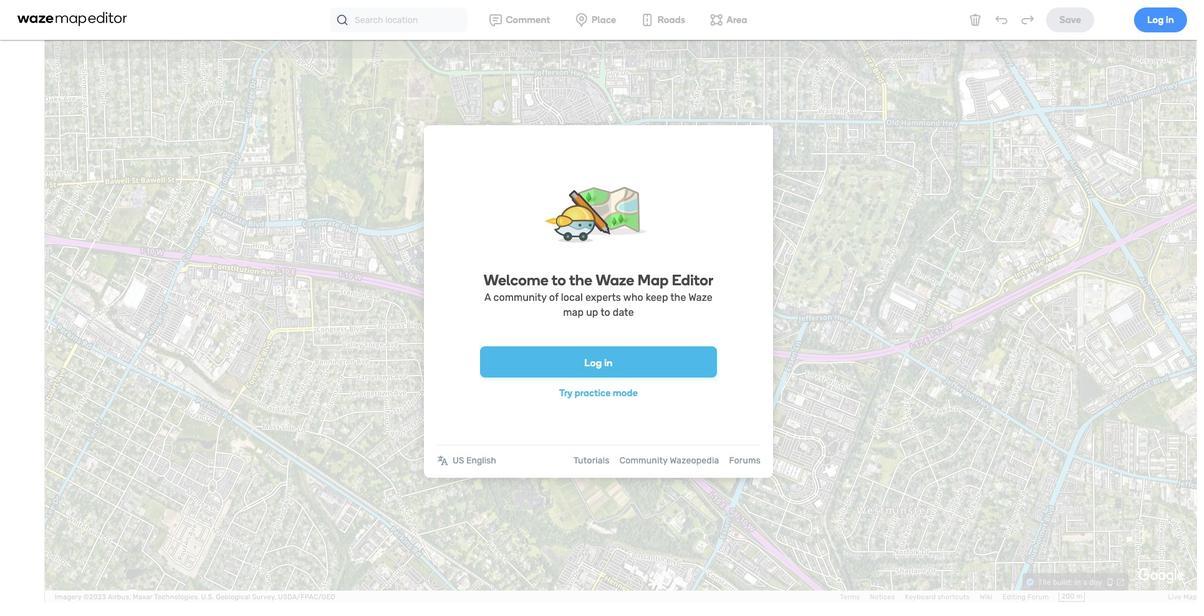 Task type: vqa. For each thing, say whether or not it's contained in the screenshot.
date
yes



Task type: describe. For each thing, give the bounding box(es) containing it.
1 horizontal spatial waze
[[689, 292, 713, 304]]

a
[[485, 292, 491, 304]]

log
[[585, 357, 602, 369]]

experts
[[586, 292, 621, 304]]

who
[[624, 292, 644, 304]]

up
[[586, 307, 599, 319]]

forums link
[[729, 456, 761, 467]]

tutorials link
[[574, 456, 610, 467]]

mode
[[613, 388, 638, 399]]

try practice mode link
[[559, 388, 638, 399]]

1 vertical spatial to
[[601, 307, 611, 319]]

community
[[494, 292, 547, 304]]

of
[[549, 292, 559, 304]]

welcome
[[484, 271, 549, 289]]

try practice mode
[[559, 388, 638, 399]]

date
[[613, 307, 634, 319]]

editor
[[672, 271, 714, 289]]

in
[[605, 357, 613, 369]]

community
[[620, 456, 668, 467]]



Task type: locate. For each thing, give the bounding box(es) containing it.
the up local
[[569, 271, 593, 289]]

waze down editor
[[689, 292, 713, 304]]

log in
[[585, 357, 613, 369]]

welcome to the waze map editor a community of local experts who keep the waze map up to date
[[484, 271, 714, 319]]

to up of
[[552, 271, 566, 289]]

1 horizontal spatial to
[[601, 307, 611, 319]]

local
[[561, 292, 583, 304]]

0 vertical spatial waze
[[596, 271, 635, 289]]

try
[[559, 388, 573, 399]]

1 horizontal spatial the
[[671, 292, 686, 304]]

0 horizontal spatial the
[[569, 271, 593, 289]]

to right the up
[[601, 307, 611, 319]]

0 vertical spatial the
[[569, 271, 593, 289]]

tutorials
[[574, 456, 610, 467]]

practice
[[575, 388, 611, 399]]

the right keep
[[671, 292, 686, 304]]

0 vertical spatial to
[[552, 271, 566, 289]]

to
[[552, 271, 566, 289], [601, 307, 611, 319]]

0 horizontal spatial to
[[552, 271, 566, 289]]

community wazeopedia link
[[620, 456, 719, 467]]

log in link
[[480, 347, 717, 378]]

the
[[569, 271, 593, 289], [671, 292, 686, 304]]

community wazeopedia
[[620, 456, 719, 467]]

map
[[638, 271, 669, 289]]

forums
[[729, 456, 761, 467]]

1 vertical spatial waze
[[689, 292, 713, 304]]

1 vertical spatial the
[[671, 292, 686, 304]]

map
[[563, 307, 584, 319]]

waze up experts
[[596, 271, 635, 289]]

waze
[[596, 271, 635, 289], [689, 292, 713, 304]]

keep
[[646, 292, 668, 304]]

0 horizontal spatial waze
[[596, 271, 635, 289]]

wazeopedia
[[670, 456, 719, 467]]



